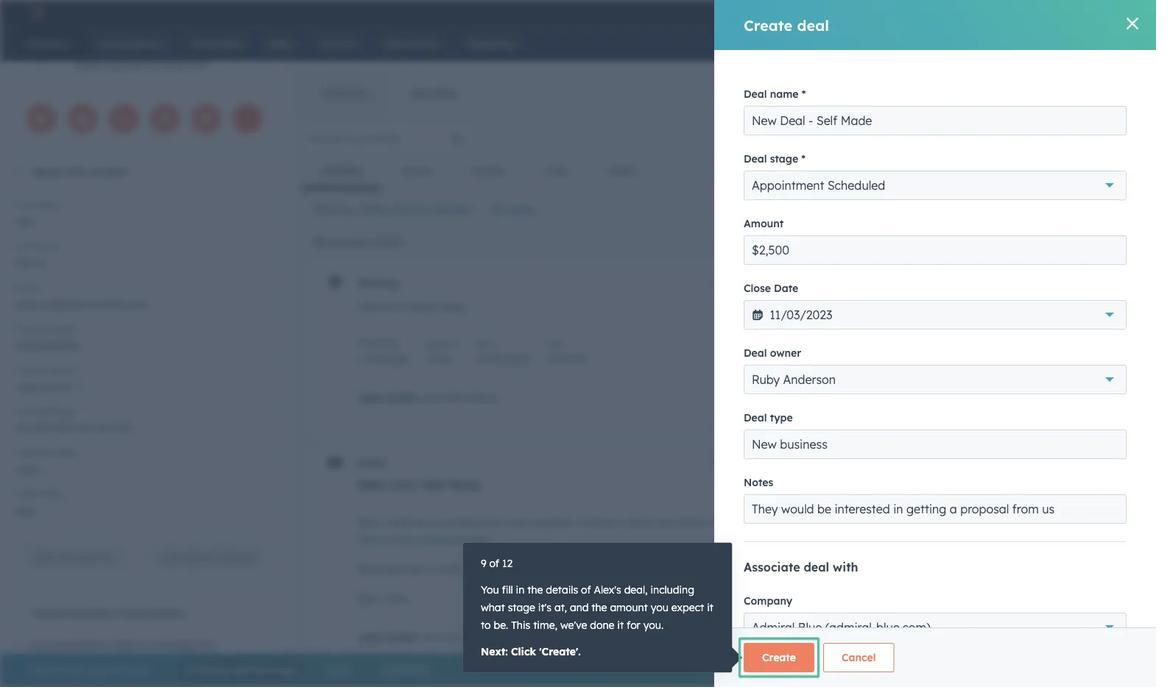 Task type: locate. For each thing, give the bounding box(es) containing it.
stage inside create deal 'dialog'
[[770, 152, 799, 165]]

all inside button
[[58, 552, 68, 563]]

we've down and
[[561, 619, 587, 632]]

2 deal from the top
[[744, 152, 767, 165]]

overview
[[322, 87, 368, 100]]

our right demo at bottom right
[[658, 516, 675, 529]]

create inside button
[[762, 652, 796, 665]]

1 down attendees
[[357, 353, 362, 366]]

Deal name text field
[[744, 106, 1127, 136]]

ruby anderson image
[[1054, 5, 1067, 18]]

link opens in a new window image
[[1016, 162, 1026, 179], [1016, 165, 1026, 176]]

Search search field
[[301, 124, 475, 153]]

1 vertical spatial add
[[1121, 236, 1142, 249]]

notes inside create deal 'dialog'
[[744, 477, 774, 489]]

1 vertical spatial edt
[[812, 458, 828, 469]]

deal for deal type
[[744, 412, 767, 425]]

filter left by:
[[313, 203, 337, 216]]

stage up this
[[508, 602, 535, 615]]

calls link
[[524, 153, 588, 189]]

0 vertical spatial our
[[389, 301, 405, 313]]

to left show at the left bottom of the page
[[427, 563, 437, 576]]

filter by:
[[313, 203, 354, 216]]

activity
[[390, 203, 429, 216]]

lead inside lifecycle stage lead
[[15, 464, 39, 477]]

0 vertical spatial stage
[[770, 152, 799, 165]]

0 vertical spatial deals
[[900, 236, 929, 249]]

2 vertical spatial am
[[796, 458, 809, 469]]

1 vertical spatial you
[[651, 602, 669, 615]]

2 nov from the top
[[710, 458, 727, 469]]

0 horizontal spatial all
[[58, 552, 68, 563]]

1 horizontal spatial of
[[581, 584, 591, 597]]

blue.com)
[[877, 621, 931, 636]]

12
[[502, 558, 513, 570]]

1 vertical spatial alex
[[357, 516, 377, 529]]

of up and
[[581, 584, 591, 597]]

add
[[1121, 107, 1142, 120], [1121, 236, 1142, 249]]

1 edt from the top
[[812, 278, 828, 289]]

deals (0)
[[900, 236, 947, 249]]

0 vertical spatial what
[[488, 563, 512, 576]]

mervis up the next: click 'create'.
[[524, 632, 556, 645]]

and
[[570, 602, 589, 615]]

2 1, from the top
[[729, 458, 736, 469]]

smith down attendee
[[387, 392, 417, 405]]

deal stage
[[744, 152, 799, 165]]

view left properties
[[36, 552, 56, 563]]

of right 9
[[490, 558, 500, 570]]

1 vertical spatial made
[[448, 478, 481, 493]]

smith
[[43, 382, 71, 394], [387, 392, 417, 405], [387, 632, 417, 645]]

company down associate
[[744, 595, 793, 608]]

stage right lifecycle
[[53, 447, 77, 459]]

all
[[491, 203, 504, 216]]

deal left type
[[744, 412, 767, 425]]

10:50 right close
[[771, 278, 793, 289]]

all for view
[[58, 552, 68, 563]]

1 vertical spatial all
[[58, 552, 68, 563]]

at for demo our latest range
[[760, 278, 769, 289]]

2 horizontal spatial the
[[912, 267, 927, 280]]

0 vertical spatial + add button
[[1112, 105, 1142, 122]]

contact owner
[[15, 365, 76, 376]]

all right collapse
[[816, 132, 828, 145]]

it right expect
[[707, 602, 714, 615]]

1 vertical spatial for
[[627, 619, 641, 632]]

1 + add button from the top
[[1112, 105, 1142, 122]]

it right done
[[618, 619, 624, 632]]

0 horizontal spatial with
[[420, 392, 440, 405]]

nov up the model. at the bottom right
[[710, 458, 727, 469]]

0 vertical spatial company
[[900, 107, 950, 120]]

0 vertical spatial all
[[816, 132, 828, 145]]

+ add
[[1112, 107, 1142, 120], [1112, 236, 1142, 249]]

2 + add button from the top
[[1112, 234, 1142, 251]]

company
[[900, 107, 950, 120], [744, 595, 793, 608]]

blue up amervis@admiral-blue.com
[[189, 38, 210, 51]]

2 add from the top
[[1121, 236, 1142, 249]]

1 last from the top
[[15, 241, 33, 252]]

name for last name
[[35, 241, 59, 252]]

nov left close
[[710, 278, 727, 289]]

attendees
[[357, 338, 399, 350]]

0 vertical spatial deal
[[797, 16, 829, 34]]

deal up collapse all popup button
[[744, 88, 767, 101]]

admiral inside popup button
[[752, 621, 795, 636]]

create for create deal
[[744, 16, 793, 34]]

Amount text field
[[744, 236, 1127, 265]]

2023 down the deal type on the right bottom of the page
[[738, 458, 758, 469]]

range
[[438, 301, 466, 313]]

of inside you fill in the details of alex's deal, including what stage it's at, and the amount you expect it to be. this time, we've done it for you.
[[581, 584, 591, 597]]

1 vertical spatial latest
[[677, 516, 704, 529]]

admiral-blue.com
[[922, 163, 1013, 176]]

property
[[186, 552, 222, 563]]

0 vertical spatial tab list
[[301, 75, 478, 112]]

we've inside 'tab panel'
[[515, 563, 542, 576]]

amount
[[744, 217, 784, 230]]

smith down contact owner
[[43, 382, 71, 394]]

owner inside create deal 'dialog'
[[770, 347, 802, 360]]

owner for deal owner
[[770, 347, 802, 360]]

0 vertical spatial notes
[[402, 164, 430, 177]]

tab list up users
[[301, 153, 856, 189]]

what
[[488, 563, 512, 576], [481, 602, 505, 615]]

9 of 12
[[481, 558, 513, 570]]

self right ruby anderson icon on the top right
[[1070, 6, 1087, 18]]

am up grab
[[796, 458, 809, 469]]

our right demo
[[389, 301, 405, 313]]

deals inside dropdown button
[[900, 236, 929, 249]]

email inside 'tab panel'
[[357, 457, 386, 470]]

self right 'from'
[[422, 478, 445, 493]]

1 for 1 hour
[[423, 353, 428, 366]]

lifecycle stage lead
[[15, 447, 77, 477]]

admiral blue (admiral-blue.com) button
[[744, 614, 1127, 643]]

upgrade image
[[847, 6, 860, 20]]

edt for hello from self made
[[812, 458, 828, 469]]

deal right associate
[[804, 561, 830, 575]]

you left can
[[743, 516, 762, 529]]

all for collapse
[[816, 132, 828, 145]]

building relationships button
[[185, 661, 298, 681]]

you right show at the left bottom of the page
[[467, 563, 485, 576]]

1 horizontal spatial date
[[774, 282, 799, 295]]

am for made
[[796, 458, 809, 469]]

blue.com
[[164, 59, 208, 72], [967, 163, 1013, 176]]

create up deal name
[[744, 16, 793, 34]]

1 horizontal spatial filter
[[360, 203, 387, 216]]

2 vertical spatial name
[[35, 241, 59, 252]]

1, up the model. at the bottom right
[[729, 458, 736, 469]]

0 horizontal spatial view
[[36, 552, 56, 563]]

excited
[[389, 563, 424, 576]]

stage
[[770, 152, 799, 165], [53, 447, 77, 459], [508, 602, 535, 615]]

1 horizontal spatial opportunities
[[971, 267, 1036, 280]]

tab panel containing november 2023
[[301, 189, 856, 688]]

tab panel
[[301, 189, 856, 688]]

2 + from the top
[[1112, 236, 1118, 249]]

made up looking
[[448, 478, 481, 493]]

at down the amount
[[760, 278, 769, 289]]

0 vertical spatial blue.com
[[164, 59, 208, 72]]

at down the deal type on the right bottom of the page
[[760, 458, 769, 469]]

am
[[796, 278, 809, 289], [572, 353, 588, 366], [796, 458, 809, 469]]

blue left (admiral-
[[798, 621, 822, 636]]

1 add from the top
[[1121, 107, 1142, 120]]

stage inside lifecycle stage lead
[[53, 447, 77, 459]]

0 vertical spatial create
[[744, 16, 793, 34]]

deals left (0)
[[900, 236, 929, 249]]

opportunities down "communication subscriptions"
[[85, 664, 150, 677]]

tab list
[[301, 75, 478, 112], [301, 153, 856, 189]]

activity
[[322, 164, 360, 177]]

1 vertical spatial self
[[422, 478, 445, 493]]

edt for demo our latest range
[[812, 278, 828, 289]]

am right 10:49
[[572, 353, 588, 366]]

jules smith with alex mervis
[[357, 392, 498, 405]]

tasks link
[[588, 153, 656, 189]]

0 horizontal spatial company
[[744, 595, 793, 608]]

1 vertical spatial of
[[581, 584, 591, 597]]

alex down the hour
[[443, 392, 463, 405]]

1 vertical spatial stage
[[53, 447, 77, 459]]

ruby anderson button
[[744, 365, 1127, 395]]

to
[[615, 516, 625, 529], [427, 563, 437, 576], [481, 619, 491, 632], [488, 632, 498, 645]]

0 horizontal spatial this
[[67, 165, 85, 178]]

click
[[511, 646, 536, 659]]

at up amervis@admiral-blue.com
[[135, 38, 146, 51]]

for left a
[[486, 516, 499, 529]]

0 horizontal spatial our
[[389, 301, 405, 313]]

0 vertical spatial for
[[486, 516, 499, 529]]

2 tab list from the top
[[301, 153, 856, 189]]

+ add button
[[1112, 105, 1142, 122], [1112, 234, 1142, 251]]

10:50 down type
[[771, 458, 793, 469]]

all left properties
[[58, 552, 68, 563]]

view property history button
[[151, 546, 265, 569]]

latest left range
[[408, 301, 435, 313]]

smith for hello
[[387, 632, 417, 645]]

name right first
[[36, 200, 59, 211]]

0 vertical spatial lead
[[15, 464, 39, 477]]

0 vertical spatial you
[[743, 516, 762, 529]]

at for hello from self made
[[760, 458, 769, 469]]

1 horizontal spatial made
[[1090, 6, 1115, 18]]

jules inside popup button
[[15, 382, 40, 394]]

of
[[490, 558, 500, 570], [581, 584, 591, 597]]

1 horizontal spatial 1
[[423, 353, 428, 366]]

1 vertical spatial lead
[[15, 489, 36, 500]]

3 deal from the top
[[744, 347, 767, 360]]

+ for deals (0)
[[1112, 236, 1118, 249]]

0 vertical spatial alex
[[443, 392, 463, 405]]

the
[[912, 267, 927, 280], [528, 584, 543, 597], [592, 602, 607, 615]]

1 horizontal spatial stage
[[508, 602, 535, 615]]

mervis down the 11/02/2023
[[466, 392, 498, 405]]

1 for 1 attendee
[[357, 353, 362, 366]]

0 horizontal spatial it
[[618, 619, 624, 632]]

1 filter from the left
[[313, 203, 337, 216]]

jules down contact
[[15, 382, 40, 394]]

1 vertical spatial nov 1, 2023 at 10:50 am edt
[[710, 458, 828, 469]]

1 horizontal spatial notes
[[744, 477, 774, 489]]

date up the 11/02/2023
[[474, 338, 494, 350]]

1 inside duration 1 hour
[[423, 353, 428, 366]]

anderson
[[783, 373, 836, 387]]

you
[[467, 563, 485, 576], [651, 602, 669, 615]]

1 deal from the top
[[744, 88, 767, 101]]

1 nov 1, 2023 at 10:50 am edt from the top
[[710, 278, 828, 289]]

1 1 from the left
[[357, 353, 362, 366]]

company inside dropdown button
[[900, 107, 950, 120]]

1 horizontal spatial email
[[357, 457, 386, 470]]

with inside 'tab panel'
[[420, 392, 440, 405]]

2 vertical spatial the
[[592, 602, 607, 615]]

last down first
[[15, 241, 33, 252]]

nov 1, 2023 at 10:50 am edt for demo our latest range
[[710, 278, 828, 289]]

blue.com inside button
[[967, 163, 1013, 176]]

1 tab list from the top
[[301, 75, 478, 112]]

blue.com down company (1) dropdown button
[[967, 163, 1013, 176]]

2 1 from the left
[[423, 353, 428, 366]]

opportunities inside "button"
[[85, 664, 150, 677]]

1 + from the top
[[1112, 107, 1118, 120]]

2 vertical spatial 2023
[[738, 458, 758, 469]]

the right track
[[912, 267, 927, 280]]

communication subscriptions button
[[0, 594, 274, 633]]

name up collapse
[[770, 88, 799, 101]]

hubspot image
[[27, 3, 44, 21]]

0 horizontal spatial admiral
[[148, 38, 186, 51]]

admiral up the create button on the right bottom of the page
[[752, 621, 795, 636]]

am for range
[[796, 278, 809, 289]]

show
[[440, 563, 464, 576]]

email up phone
[[15, 282, 38, 294]]

what right 9
[[488, 563, 512, 576]]

appointment
[[752, 178, 825, 193]]

2 view from the left
[[163, 552, 183, 563]]

1 nov from the top
[[710, 278, 727, 289]]

close
[[744, 282, 771, 295]]

the right the in
[[528, 584, 543, 597]]

at,
[[555, 602, 567, 615]]

Email text field
[[15, 291, 274, 315]]

jules down best,
[[357, 632, 384, 645]]

am up 11/03/2023 at the right of the page
[[796, 278, 809, 289]]

stage down collapse
[[770, 152, 799, 165]]

menu
[[845, 0, 1139, 24]]

you inside you can grab time on my calendar here
[[743, 516, 762, 529]]

1 vertical spatial it
[[618, 619, 624, 632]]

create for create
[[762, 652, 796, 665]]

view for view property history
[[163, 552, 183, 563]]

1 horizontal spatial the
[[592, 602, 607, 615]]

filter inside filter activity (26/26) popup button
[[360, 203, 387, 216]]

alex up the time
[[357, 516, 377, 529]]

name for deal name
[[770, 88, 799, 101]]

1 horizontal spatial our
[[658, 516, 675, 529]]

filter right by:
[[360, 203, 387, 216]]

building relationships
[[185, 664, 298, 677]]

1 vertical spatial 2023
[[738, 278, 758, 289]]

email up hello
[[357, 457, 386, 470]]

company left the (1) on the right top
[[900, 107, 950, 120]]

2 link opens in a new window image from the top
[[1016, 165, 1026, 176]]

help button
[[968, 0, 993, 24]]

1 horizontal spatial with
[[833, 561, 858, 575]]

1 horizontal spatial admiral
[[752, 621, 795, 636]]

1 vertical spatial + add button
[[1112, 234, 1142, 251]]

1 horizontal spatial it
[[707, 602, 714, 615]]

admiral up amervis@admiral-blue.com
[[148, 38, 186, 51]]

calls
[[545, 164, 568, 177]]

deals for deals (0)
[[900, 236, 929, 249]]

1 horizontal spatial self
[[1070, 6, 1087, 18]]

1 vertical spatial our
[[658, 516, 675, 529]]

lead inside the lead status new
[[15, 489, 36, 500]]

tasks
[[609, 164, 635, 177]]

sent
[[420, 632, 440, 645]]

it
[[707, 602, 714, 615], [618, 619, 624, 632]]

model.
[[707, 516, 740, 529]]

self inside popup button
[[1070, 6, 1087, 18]]

0 horizontal spatial date
[[474, 338, 494, 350]]

company inside create deal 'dialog'
[[744, 595, 793, 608]]

1 vertical spatial blue.com
[[967, 163, 1013, 176]]

1 vertical spatial 10:50
[[771, 458, 793, 469]]

alex
[[443, 392, 463, 405], [357, 516, 377, 529], [501, 632, 521, 645]]

all inside popup button
[[816, 132, 828, 145]]

1 vertical spatial opportunities
[[85, 664, 150, 677]]

1 lead from the top
[[15, 464, 39, 477]]

lead
[[15, 464, 39, 477], [15, 489, 36, 500]]

2 horizontal spatial stage
[[770, 152, 799, 165]]

alex up the click
[[501, 632, 521, 645]]

name inside create deal 'dialog'
[[770, 88, 799, 101]]

you up "you."
[[651, 602, 669, 615]]

1 left the hour
[[423, 353, 428, 366]]

1 inside attendees 1 attendee
[[357, 353, 362, 366]]

filter for filter by:
[[313, 203, 337, 216]]

admiral
[[148, 38, 186, 51], [752, 621, 795, 636]]

1 horizontal spatial blue
[[798, 621, 822, 636]]

with down the hour
[[420, 392, 440, 405]]

contacted
[[35, 406, 77, 417]]

0 vertical spatial last
[[15, 241, 33, 252]]

time,
[[533, 619, 558, 632]]

filter for filter activity (26/26)
[[360, 203, 387, 216]]

1 horizontal spatial for
[[627, 619, 641, 632]]

jules right best,
[[384, 593, 409, 606]]

new
[[15, 505, 36, 518]]

amervis@admiral-blue.com
[[74, 59, 208, 72]]

0 horizontal spatial blue
[[189, 38, 210, 51]]

this inside track the revenue opportunities associated with this record.
[[1118, 267, 1136, 280]]

,
[[377, 516, 380, 529]]

lead status new
[[15, 489, 64, 518]]

1 vertical spatial create
[[762, 652, 796, 665]]

10:50 for demo our latest range
[[771, 278, 793, 289]]

1 vertical spatial tab list
[[301, 153, 856, 189]]

blue.com down salesperson at admiral blue
[[164, 59, 208, 72]]

2 nov 1, 2023 at 10:50 am edt from the top
[[710, 458, 828, 469]]

1 vertical spatial we've
[[561, 619, 587, 632]]

2 edt from the top
[[812, 458, 828, 469]]

last for last contacted
[[15, 406, 33, 417]]

2 lead from the top
[[15, 489, 36, 500]]

deal for deal owner
[[744, 347, 767, 360]]

opportunities down deals (0) dropdown button
[[971, 267, 1036, 280]]

1 vertical spatial +
[[1112, 236, 1118, 249]]

1 10:50 from the top
[[771, 278, 793, 289]]

1 horizontal spatial latest
[[677, 516, 704, 529]]

0 vertical spatial + add
[[1112, 107, 1142, 120]]

latest left the model. at the bottom right
[[677, 516, 704, 529]]

lead up "new"
[[15, 489, 36, 500]]

1 vertical spatial owner
[[50, 365, 76, 376]]

deal left upgrade image at right top
[[797, 16, 829, 34]]

for down amount
[[627, 619, 641, 632]]

0 horizontal spatial latest
[[408, 301, 435, 313]]

1 vertical spatial name
[[36, 200, 59, 211]]

marketplaces image
[[943, 7, 956, 20]]

0 horizontal spatial for
[[486, 516, 499, 529]]

made inside popup button
[[1090, 6, 1115, 18]]

alex's
[[594, 584, 622, 597]]

0 vertical spatial you
[[467, 563, 485, 576]]

2 10:50 from the top
[[771, 458, 793, 469]]

1 horizontal spatial owner
[[770, 347, 802, 360]]

grab
[[787, 516, 811, 529]]

building
[[185, 664, 228, 677]]

create down "admiral blue (admiral-blue.com)"
[[762, 652, 796, 665]]

made left close image
[[1090, 6, 1115, 18]]

create button
[[744, 644, 815, 673]]

2 horizontal spatial with
[[1095, 267, 1115, 280]]

deal up the ruby
[[744, 347, 767, 360]]

last for last name
[[15, 241, 33, 252]]

deals left reporting
[[326, 664, 353, 677]]

notes up filter activity (26/26)
[[402, 164, 430, 177]]

nov 1, 2023 at 10:50 am edt up 11/03/2023 at the right of the page
[[710, 278, 828, 289]]

2023 down activity
[[374, 235, 400, 250]]

with up "admiral blue (admiral-blue.com)"
[[833, 561, 858, 575]]

date 11/02/2023
[[474, 338, 529, 366]]

lead down lifecycle
[[15, 464, 39, 477]]

1 horizontal spatial blue.com
[[967, 163, 1013, 176]]

1 view from the left
[[36, 552, 56, 563]]

the up done
[[592, 602, 607, 615]]

2 + add from the top
[[1112, 236, 1142, 249]]

to left be.
[[481, 619, 491, 632]]

4 deal from the top
[[744, 412, 767, 425]]

name for first name
[[36, 200, 59, 211]]

first name
[[15, 200, 59, 211]]

+ for company (1)
[[1112, 107, 1118, 120]]

view left 'property'
[[163, 552, 183, 563]]

0 vertical spatial +
[[1112, 107, 1118, 120]]

0 horizontal spatial deals
[[326, 664, 353, 677]]

nov
[[710, 278, 727, 289], [710, 458, 727, 469]]

smith left sent at the bottom of the page
[[387, 632, 417, 645]]

you for can
[[743, 516, 762, 529]]

best, jules
[[357, 593, 409, 606]]

date inside date 11/02/2023
[[474, 338, 494, 350]]

you.
[[644, 619, 664, 632]]

nov 1, 2023 at 10:50 am edt down the deal type on the right bottom of the page
[[710, 458, 828, 469]]

smith inside popup button
[[43, 382, 71, 394]]

demo our latest range
[[357, 301, 466, 313]]

help image
[[974, 7, 987, 20]]

0 horizontal spatial notes
[[402, 164, 430, 177]]

stage inside you fill in the details of alex's deal, including what stage it's at, and the amount you expect it to be. this time, we've done it for you.
[[508, 602, 535, 615]]

deals
[[900, 236, 929, 249], [326, 664, 353, 677]]

'create'.
[[539, 646, 581, 659]]

with for associate deal with
[[833, 561, 858, 575]]

with right associated
[[1095, 267, 1115, 280]]

2 last from the top
[[15, 406, 33, 417]]

2 vertical spatial stage
[[508, 602, 535, 615]]

1 horizontal spatial company
[[900, 107, 950, 120]]

0 horizontal spatial made
[[448, 478, 481, 493]]

view for view all properties
[[36, 552, 56, 563]]

1 1, from the top
[[729, 278, 736, 289]]

1 horizontal spatial you
[[651, 602, 669, 615]]

owner up ruby anderson
[[770, 347, 802, 360]]

new button
[[15, 497, 274, 522]]

2 vertical spatial with
[[833, 561, 858, 575]]

subscriptions
[[117, 607, 186, 620]]

1 vertical spatial last
[[15, 406, 33, 417]]

Last name text field
[[15, 250, 274, 273]]

owner
[[770, 347, 802, 360], [50, 365, 76, 376]]

name down first name
[[35, 241, 59, 252]]

with inside create deal 'dialog'
[[833, 561, 858, 575]]

2 filter from the left
[[360, 203, 387, 216]]

(0)
[[932, 236, 947, 249]]

notes up can
[[744, 477, 774, 489]]

close date
[[744, 282, 799, 295]]

1 vertical spatial email
[[357, 457, 386, 470]]

this
[[511, 619, 531, 632]]

1, left close
[[729, 278, 736, 289]]

+ add button for (1)
[[1112, 105, 1142, 122]]

for
[[486, 516, 499, 529], [627, 619, 641, 632]]

owner up jules smith
[[50, 365, 76, 376]]

you inside you fill in the details of alex's deal, including what stage it's at, and the amount you expect it to be. this time, we've done it for you.
[[481, 584, 499, 597]]

1 + add from the top
[[1112, 107, 1142, 120]]

0 vertical spatial it
[[707, 602, 714, 615]]

we've right 12
[[515, 563, 542, 576]]

2 vertical spatial alex
[[501, 632, 521, 645]]



Task type: vqa. For each thing, say whether or not it's contained in the screenshot.
amervis@admiral-
yes



Task type: describe. For each thing, give the bounding box(es) containing it.
details
[[546, 584, 578, 597]]

jules smith button
[[15, 373, 274, 398]]

made inside 'tab panel'
[[448, 478, 481, 493]]

notes link
[[381, 153, 451, 189]]

lead button
[[15, 456, 274, 480]]

(admiral-
[[826, 621, 877, 636]]

cancel
[[842, 652, 876, 665]]

close image
[[1127, 18, 1139, 29]]

scheduled
[[828, 178, 885, 193]]

+ add for (1)
[[1112, 107, 1142, 120]]

settings image
[[998, 6, 1012, 20]]

with for jules smith with alex mervis
[[420, 392, 440, 405]]

create deal dialog
[[714, 0, 1156, 688]]

2023 for demo our latest range
[[738, 278, 758, 289]]

Last contacted text field
[[15, 415, 274, 438]]

reporting button
[[381, 661, 429, 681]]

the inside track the revenue opportunities associated with this record.
[[912, 267, 927, 280]]

deal for deal stage
[[744, 152, 767, 165]]

deal,
[[624, 584, 648, 597]]

with inside track the revenue opportunities associated with this record.
[[1095, 267, 1115, 280]]

1 vertical spatial the
[[528, 584, 543, 597]]

2 horizontal spatial alex
[[501, 632, 521, 645]]

jules for jules smith
[[15, 382, 40, 394]]

you're
[[415, 516, 444, 529]]

owner for contact owner
[[50, 365, 76, 376]]

from
[[391, 478, 419, 493]]

(26/26)
[[433, 203, 469, 216]]

on
[[383, 534, 396, 547]]

stage for lifecycle stage lead
[[53, 447, 77, 459]]

blue.com for admiral-
[[967, 163, 1013, 176]]

salesperson at admiral blue
[[74, 38, 210, 51]]

including
[[651, 584, 695, 597]]

be.
[[494, 619, 508, 632]]

smith for demo
[[387, 392, 417, 405]]

deals button
[[326, 661, 353, 681]]

contact
[[88, 165, 127, 178]]

nov 1, 2023 at 10:50 am edt for hello from self made
[[710, 458, 828, 469]]

you fill in the details of alex's deal, including what stage it's at, and the amount you expect it to be. this time, we've done it for you.
[[481, 584, 714, 632]]

+ add for (0)
[[1112, 236, 1142, 249]]

admiral-blue.com button
[[922, 161, 1029, 179]]

duration
[[423, 338, 459, 350]]

create deal
[[744, 16, 829, 34]]

last contacted
[[15, 406, 77, 417]]

deal type
[[744, 412, 793, 425]]

my
[[399, 534, 415, 547]]

expect
[[672, 602, 704, 615]]

lifecycle
[[15, 447, 51, 459]]

notifications image
[[1023, 7, 1036, 20]]

1 horizontal spatial alex
[[443, 392, 463, 405]]

supplier.
[[534, 516, 574, 529]]

(1)
[[953, 107, 967, 120]]

appointment scheduled
[[752, 178, 885, 193]]

love
[[592, 516, 612, 529]]

deal for create
[[797, 16, 829, 34]]

deal owner
[[744, 347, 802, 360]]

tab list containing activity
[[301, 153, 856, 189]]

upgrade
[[863, 7, 903, 19]]

what inside 'tab panel'
[[488, 563, 512, 576]]

10:50 for hello from self made
[[771, 458, 793, 469]]

2023 for hello from self made
[[738, 458, 758, 469]]

jules for jules smith sent an email to alex mervis
[[357, 632, 384, 645]]

1, for hello from self made
[[729, 458, 736, 469]]

appointment scheduled button
[[744, 171, 1127, 200]]

identifying opportunities button
[[28, 661, 150, 681]]

fill
[[502, 584, 513, 597]]

activities link
[[388, 76, 477, 111]]

you for fill
[[481, 584, 499, 597]]

collapse
[[770, 132, 813, 145]]

associate deal with
[[744, 561, 858, 575]]

deal for deal name
[[744, 88, 767, 101]]

am inside time 10:49 am
[[572, 353, 588, 366]]

you can grab time on my calendar here button
[[357, 516, 811, 547]]

Notes text field
[[744, 495, 1127, 524]]

0 horizontal spatial email
[[15, 282, 38, 294]]

0 vertical spatial at
[[135, 38, 146, 51]]

history
[[224, 552, 253, 563]]

search image
[[1126, 38, 1136, 49]]

First name text field
[[15, 208, 274, 232]]

activity link
[[301, 153, 381, 189]]

for inside you fill in the details of alex's deal, including what stage it's at, and the amount you expect it to be. this time, we've done it for you.
[[627, 619, 641, 632]]

i
[[383, 516, 387, 529]]

you inside you fill in the details of alex's deal, including what stage it's at, and the amount you expect it to be. this time, we've done it for you.
[[651, 602, 669, 615]]

to up 'next:'
[[488, 632, 498, 645]]

got.
[[545, 563, 564, 576]]

cancel button
[[823, 644, 895, 673]]

1 vertical spatial mervis
[[524, 632, 556, 645]]

stage for deal stage
[[770, 152, 799, 165]]

all users button
[[491, 200, 545, 220]]

calendar
[[418, 534, 464, 547]]

phone number
[[15, 324, 75, 335]]

Phone number text field
[[15, 332, 274, 356]]

deals for deals
[[326, 664, 353, 677]]

company for company (1)
[[900, 107, 950, 120]]

for inside 'tab panel'
[[486, 516, 499, 529]]

.
[[490, 534, 492, 547]]

nov for hello from self made
[[710, 458, 727, 469]]

company (1)
[[900, 107, 967, 120]]

1, for demo our latest range
[[729, 278, 736, 289]]

hello
[[357, 478, 387, 493]]

company for company
[[744, 595, 793, 608]]

jules for jules smith with alex mervis
[[357, 392, 384, 405]]

caret image
[[12, 170, 21, 173]]

0 horizontal spatial of
[[490, 558, 500, 570]]

attendees 1 attendee
[[357, 338, 408, 366]]

we've inside you fill in the details of alex's deal, including what stage it's at, and the amount you expect it to be. this time, we've done it for you.
[[561, 619, 587, 632]]

view all properties
[[36, 552, 113, 563]]

next:
[[481, 646, 508, 659]]

Deal type text field
[[744, 430, 1127, 460]]

next: click 'create'.
[[481, 646, 581, 659]]

hubspot link
[[18, 3, 55, 21]]

it's
[[538, 602, 552, 615]]

blue inside popup button
[[798, 621, 822, 636]]

type
[[770, 412, 793, 425]]

deal for associate
[[804, 561, 830, 575]]

november 2023
[[313, 235, 400, 250]]

contact
[[15, 365, 48, 376]]

alex , i hear you're looking for a new supplier. i'd love to demo our latest model.
[[357, 516, 743, 529]]

0 vertical spatial admiral
[[148, 38, 186, 51]]

to right love
[[615, 516, 625, 529]]

can
[[765, 516, 784, 529]]

relationships
[[231, 664, 298, 677]]

tab list containing overview
[[301, 75, 478, 112]]

self inside 'tab panel'
[[422, 478, 445, 493]]

new
[[512, 516, 531, 529]]

blue.com for amervis@admiral-
[[164, 59, 208, 72]]

duration 1 hour
[[423, 338, 459, 366]]

add for deals (0)
[[1121, 236, 1142, 249]]

meeting
[[357, 277, 398, 290]]

0 vertical spatial 2023
[[374, 235, 400, 250]]

11/02/2023
[[474, 353, 529, 366]]

menu containing self made
[[845, 0, 1139, 24]]

really excited to show you what we've got.
[[357, 563, 564, 576]]

what inside you fill in the details of alex's deal, including what stage it's at, and the amount you expect it to be. this time, we've done it for you.
[[481, 602, 505, 615]]

add for company (1)
[[1121, 107, 1142, 120]]

Search HubSpot search field
[[949, 31, 1130, 56]]

first
[[15, 200, 33, 211]]

this inside about this contact dropdown button
[[67, 165, 85, 178]]

+ add button for (0)
[[1112, 234, 1142, 251]]

to inside you fill in the details of alex's deal, including what stage it's at, and the amount you expect it to be. this time, we've done it for you.
[[481, 619, 491, 632]]

associated
[[1039, 267, 1092, 280]]

0 horizontal spatial mervis
[[466, 392, 498, 405]]

here
[[467, 534, 490, 547]]

marketplaces button
[[934, 0, 965, 24]]

jules smith sent an email to alex mervis
[[357, 632, 556, 645]]

nov for demo our latest range
[[710, 278, 727, 289]]

1 link opens in a new window image from the top
[[1016, 162, 1026, 179]]

emails
[[472, 164, 504, 177]]

time
[[357, 534, 380, 547]]

opportunities inside track the revenue opportunities associated with this record.
[[971, 267, 1036, 280]]

0 horizontal spatial you
[[467, 563, 485, 576]]

communication subscriptions
[[32, 607, 186, 620]]

calling icon image
[[912, 6, 925, 19]]

company (1) button
[[868, 94, 1106, 133]]

a
[[502, 516, 509, 529]]

demo
[[628, 516, 656, 529]]

jules smith
[[15, 382, 71, 394]]

hello from self made
[[357, 478, 481, 493]]

view all properties button
[[23, 546, 125, 569]]

date inside create deal 'dialog'
[[774, 282, 799, 295]]

revenue
[[930, 267, 968, 280]]

collapse all button
[[751, 124, 856, 153]]

deals (0) button
[[868, 222, 1106, 262]]



